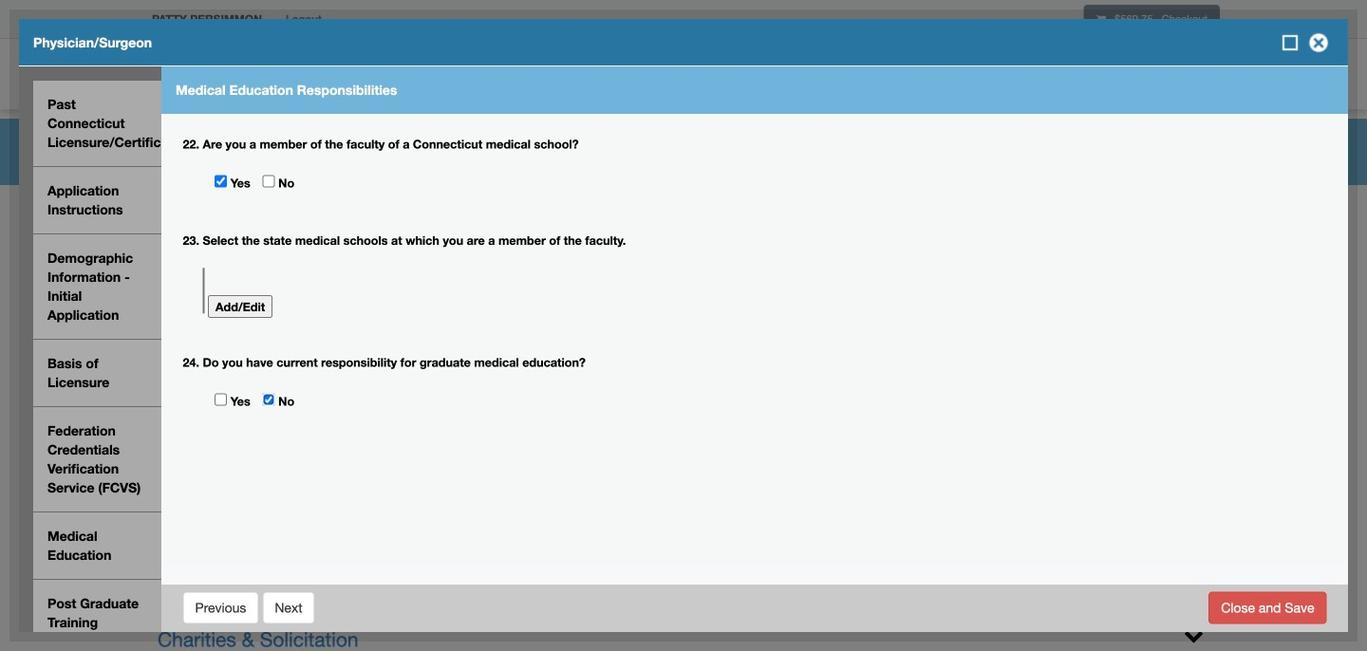 Task type: locate. For each thing, give the bounding box(es) containing it.
None button
[[208, 295, 273, 318], [183, 592, 259, 625], [262, 592, 315, 625], [1210, 592, 1328, 625], [208, 295, 273, 318], [183, 592, 259, 625], [262, 592, 315, 625], [1210, 592, 1328, 625]]

None checkbox
[[263, 175, 275, 188], [215, 394, 227, 406], [263, 175, 275, 188], [215, 394, 227, 406]]

None checkbox
[[215, 175, 227, 188], [263, 394, 275, 406], [215, 175, 227, 188], [263, 394, 275, 406]]

close window image
[[1304, 28, 1335, 58]]



Task type: vqa. For each thing, say whether or not it's contained in the screenshot.
radio
no



Task type: describe. For each thing, give the bounding box(es) containing it.
maximize/minimize image
[[1282, 33, 1301, 52]]

<b><center>state of connecticut<br>
 online elicense website</center></b> image
[[142, 43, 370, 74]]



